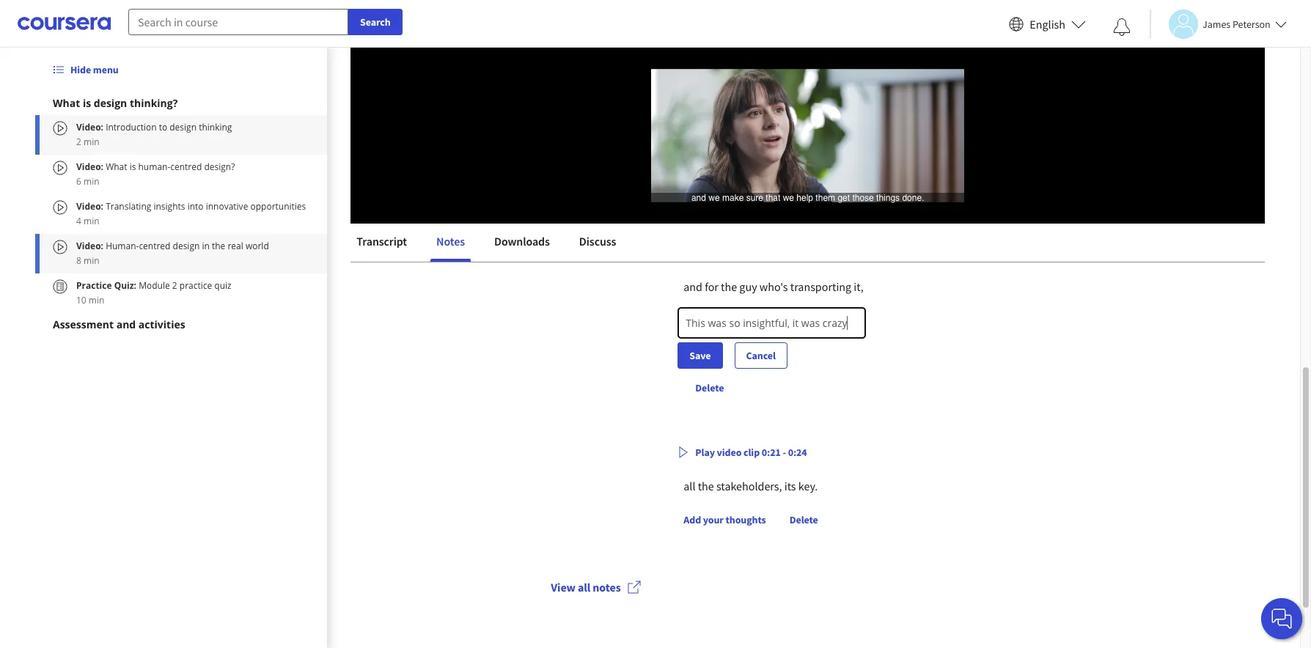 Task type: locate. For each thing, give the bounding box(es) containing it.
0 horizontal spatial is
[[83, 96, 91, 110]]

2 inside practice quiz: module 2 practice quiz 10 min
[[172, 280, 177, 292]]

4 video: from the top
[[76, 240, 103, 252]]

2 add your thoughts from the top
[[684, 182, 766, 195]]

delete down making
[[790, 182, 819, 195]]

- inside button
[[783, 114, 786, 128]]

add your thoughts down the "stakeholders,"
[[684, 514, 766, 527]]

it, inside button
[[854, 280, 864, 294]]

0 horizontal spatial 2
[[76, 136, 81, 148]]

introduction
[[106, 121, 157, 134]]

min down practice
[[89, 294, 104, 307]]

1 vertical spatial thoughts
[[726, 182, 766, 195]]

the left the "stakeholders,"
[[698, 479, 714, 494]]

1 - from the top
[[783, 114, 786, 128]]

assessment and activities
[[53, 318, 185, 332]]

add your thoughts button
[[678, 43, 772, 70], [678, 175, 772, 202], [678, 507, 772, 533]]

quiz:
[[114, 280, 136, 292]]

video: up 4
[[76, 200, 103, 213]]

- inside button
[[783, 446, 786, 459]]

video for the
[[717, 114, 742, 128]]

2 add from the top
[[684, 182, 701, 195]]

opportunities
[[251, 200, 306, 213]]

and
[[684, 280, 703, 294], [116, 318, 136, 332]]

design right to
[[170, 121, 197, 134]]

your down but for the guy who's making it,
[[703, 182, 724, 195]]

0 horizontal spatial it,
[[828, 147, 838, 162]]

2 vertical spatial add your thoughts
[[684, 514, 766, 527]]

design
[[94, 96, 127, 110], [170, 121, 197, 134], [173, 240, 200, 252]]

clip left the 0:21
[[744, 446, 760, 459]]

1 vertical spatial for
[[705, 280, 719, 294]]

guy up this was so insightful, it was crazy text box
[[740, 280, 758, 294]]

2 vertical spatial your
[[703, 514, 724, 527]]

mute image
[[385, 216, 404, 231]]

add your thoughts up play video clip 0:18 - 0:19 button
[[684, 50, 766, 63]]

0 vertical spatial play
[[696, 114, 715, 128]]

1 vertical spatial is
[[130, 161, 136, 173]]

guy for transporting
[[740, 280, 758, 294]]

2 clip from the top
[[744, 446, 760, 459]]

1 vertical spatial video
[[717, 446, 742, 459]]

0 vertical spatial guy
[[738, 147, 756, 162]]

min right 6
[[84, 175, 99, 188]]

min inside practice quiz: module 2 practice quiz 10 min
[[89, 294, 104, 307]]

practice
[[180, 280, 212, 292]]

delete button for 3rd 'add your thoughts' button from the bottom of the page
[[784, 43, 824, 70]]

0 vertical spatial your
[[703, 50, 724, 63]]

play inside button
[[696, 446, 715, 459]]

video: for 8 min
[[76, 240, 103, 252]]

delete down save button
[[696, 381, 724, 395]]

1 your from the top
[[703, 50, 724, 63]]

0 vertical spatial add
[[684, 50, 701, 63]]

0 vertical spatial video
[[717, 114, 742, 128]]

play up all the stakeholders, its key.
[[696, 446, 715, 459]]

video: up 6
[[76, 161, 103, 173]]

1 vertical spatial guy
[[740, 280, 758, 294]]

0 vertical spatial 2
[[76, 136, 81, 148]]

is inside dropdown button
[[83, 96, 91, 110]]

but
[[684, 147, 701, 162]]

centred
[[170, 161, 202, 173], [139, 240, 171, 252]]

what inside video: what is human-centred design? 6 min
[[106, 161, 127, 173]]

menu
[[93, 63, 119, 76]]

8:46
[[456, 216, 476, 230]]

1 vertical spatial centred
[[139, 240, 171, 252]]

2 vertical spatial add
[[684, 514, 701, 527]]

video up the "stakeholders,"
[[717, 446, 742, 459]]

video:
[[76, 121, 103, 134], [76, 161, 103, 173], [76, 200, 103, 213], [76, 240, 103, 252]]

min right 4
[[84, 215, 99, 227]]

0 vertical spatial centred
[[170, 161, 202, 173]]

1 vertical spatial play
[[696, 446, 715, 459]]

video: inside video: translating insights into innovative opportunities 4 min
[[76, 200, 103, 213]]

video: down what is design thinking? on the top
[[76, 121, 103, 134]]

the inside 'video: human-centred design in the real world 8 min'
[[212, 240, 225, 252]]

centred inside 'video: human-centred design in the real world 8 min'
[[139, 240, 171, 252]]

for right but
[[703, 147, 717, 162]]

cancel
[[746, 349, 776, 362]]

0 vertical spatial for
[[703, 147, 717, 162]]

show notifications image
[[1114, 18, 1131, 36]]

its
[[785, 479, 796, 494]]

for inside button
[[705, 280, 719, 294]]

0 vertical spatial add your thoughts button
[[678, 43, 772, 70]]

and up save button
[[684, 280, 703, 294]]

it, for but for the guy who's making it,
[[828, 147, 838, 162]]

peterson
[[1233, 17, 1271, 30]]

delete button up 0:19
[[784, 43, 824, 70]]

1 vertical spatial your
[[703, 182, 724, 195]]

1 horizontal spatial and
[[684, 280, 703, 294]]

3 add your thoughts from the top
[[684, 514, 766, 527]]

1 vertical spatial and
[[116, 318, 136, 332]]

min for video: what is human-centred design? 6 min
[[84, 175, 99, 188]]

2 up 6
[[76, 136, 81, 148]]

all right view
[[578, 580, 591, 595]]

video
[[717, 114, 742, 128], [717, 446, 742, 459]]

save button
[[678, 343, 723, 369]]

2 vertical spatial thoughts
[[726, 514, 766, 527]]

1 video: from the top
[[76, 121, 103, 134]]

it,
[[828, 147, 838, 162], [854, 280, 864, 294]]

guy inside button
[[740, 280, 758, 294]]

video left 0:18
[[717, 114, 742, 128]]

design for human-
[[173, 240, 200, 252]]

Search in course text field
[[128, 9, 348, 35]]

it, for and for the guy who's transporting it,
[[854, 280, 864, 294]]

delete button down key.
[[784, 507, 824, 533]]

3 your from the top
[[703, 514, 724, 527]]

1 vertical spatial what
[[106, 161, 127, 173]]

for for and
[[705, 280, 719, 294]]

insights
[[154, 200, 185, 213]]

3 add your thoughts button from the top
[[678, 507, 772, 533]]

2 right the module
[[172, 280, 177, 292]]

add your thoughts button down but
[[678, 175, 772, 202]]

2 - from the top
[[783, 446, 786, 459]]

video: inside the video: introduction to design thinking 2 min
[[76, 121, 103, 134]]

1 vertical spatial who's
[[760, 280, 788, 294]]

2 video from the top
[[717, 446, 742, 459]]

0 vertical spatial clip
[[744, 114, 760, 128]]

min inside video: what is human-centred design? 6 min
[[84, 175, 99, 188]]

0 vertical spatial what
[[53, 96, 80, 110]]

2 video: from the top
[[76, 161, 103, 173]]

2 play from the top
[[696, 446, 715, 459]]

1 horizontal spatial all
[[684, 479, 696, 494]]

is down hide menu button
[[83, 96, 91, 110]]

video: up 8 on the left top of page
[[76, 240, 103, 252]]

video: for 4 min
[[76, 200, 103, 213]]

add your thoughts for the
[[684, 182, 766, 195]]

0 vertical spatial add your thoughts
[[684, 50, 766, 63]]

1 vertical spatial add your thoughts button
[[678, 175, 772, 202]]

3 video: from the top
[[76, 200, 103, 213]]

who's inside 'button'
[[758, 147, 786, 162]]

min inside video: translating insights into innovative opportunities 4 min
[[84, 215, 99, 227]]

but for the guy who's making it,
[[684, 147, 838, 162]]

3 thoughts from the top
[[726, 514, 766, 527]]

1 vertical spatial it,
[[854, 280, 864, 294]]

it, inside 'button'
[[828, 147, 838, 162]]

2 add your thoughts button from the top
[[678, 175, 772, 202]]

key.
[[799, 479, 818, 494]]

2 thoughts from the top
[[726, 182, 766, 195]]

what down hide
[[53, 96, 80, 110]]

what
[[53, 96, 80, 110], [106, 161, 127, 173]]

centred up the module
[[139, 240, 171, 252]]

all left the "stakeholders,"
[[684, 479, 696, 494]]

your
[[703, 50, 724, 63], [703, 182, 724, 195], [703, 514, 724, 527]]

is inside video: what is human-centred design? 6 min
[[130, 161, 136, 173]]

0:19
[[788, 114, 808, 128]]

design left in
[[173, 240, 200, 252]]

video inside button
[[717, 446, 742, 459]]

add your thoughts button down the "stakeholders,"
[[678, 507, 772, 533]]

the right but
[[719, 147, 735, 162]]

james peterson
[[1203, 17, 1271, 30]]

0 vertical spatial it,
[[828, 147, 838, 162]]

0 vertical spatial thoughts
[[726, 50, 766, 63]]

hide
[[70, 63, 91, 76]]

and left activities
[[116, 318, 136, 332]]

thinking?
[[130, 96, 178, 110]]

1 horizontal spatial it,
[[854, 280, 864, 294]]

all the stakeholders, its key. button
[[684, 478, 1060, 495]]

video: inside video: what is human-centred design? 6 min
[[76, 161, 103, 173]]

assessment and activities button
[[53, 318, 309, 332]]

for for but
[[703, 147, 717, 162]]

delete button down making
[[784, 175, 824, 202]]

1 vertical spatial clip
[[744, 446, 760, 459]]

design inside the video: introduction to design thinking 2 min
[[170, 121, 197, 134]]

who's inside button
[[760, 280, 788, 294]]

what left human-
[[106, 161, 127, 173]]

who's up this was so insightful, it was crazy text box
[[760, 280, 788, 294]]

thoughts down the "stakeholders,"
[[726, 514, 766, 527]]

play video clip 0:18 - 0:19 button
[[672, 108, 813, 134]]

0 horizontal spatial and
[[116, 318, 136, 332]]

discuss button
[[573, 224, 622, 259]]

video inside button
[[717, 114, 742, 128]]

-
[[783, 114, 786, 128], [783, 446, 786, 459]]

it, right making
[[828, 147, 838, 162]]

guy inside 'button'
[[738, 147, 756, 162]]

0 vertical spatial is
[[83, 96, 91, 110]]

clip
[[744, 114, 760, 128], [744, 446, 760, 459]]

3 add from the top
[[684, 514, 701, 527]]

thoughts up play video clip 0:18 - 0:19 button
[[726, 50, 766, 63]]

add your thoughts button up play video clip 0:18 - 0:19 button
[[678, 43, 772, 70]]

add for but
[[684, 182, 701, 195]]

your down the "stakeholders,"
[[703, 514, 724, 527]]

2 vertical spatial add your thoughts button
[[678, 507, 772, 533]]

for inside 'button'
[[703, 147, 717, 162]]

play up but
[[696, 114, 715, 128]]

add your thoughts down but
[[684, 182, 766, 195]]

min inside 'video: human-centred design in the real world 8 min'
[[84, 255, 99, 267]]

clip inside button
[[744, 114, 760, 128]]

1 horizontal spatial is
[[130, 161, 136, 173]]

1 clip from the top
[[744, 114, 760, 128]]

1 vertical spatial 2
[[172, 280, 177, 292]]

add
[[684, 50, 701, 63], [684, 182, 701, 195], [684, 514, 701, 527]]

design up introduction
[[94, 96, 127, 110]]

1 add from the top
[[684, 50, 701, 63]]

0:34 / 8:46
[[420, 216, 476, 230]]

delete button for 'add your thoughts' button for the
[[784, 175, 824, 202]]

is
[[83, 96, 91, 110], [130, 161, 136, 173]]

add your thoughts button for stakeholders,
[[678, 507, 772, 533]]

1 vertical spatial -
[[783, 446, 786, 459]]

/
[[446, 216, 450, 230]]

clip for its
[[744, 446, 760, 459]]

clip left 0:18
[[744, 114, 760, 128]]

0 vertical spatial -
[[783, 114, 786, 128]]

1 horizontal spatial what
[[106, 161, 127, 173]]

0 vertical spatial and
[[684, 280, 703, 294]]

it, right "transporting"
[[854, 280, 864, 294]]

2 your from the top
[[703, 182, 724, 195]]

the right in
[[212, 240, 225, 252]]

quiz
[[214, 280, 232, 292]]

1 vertical spatial design
[[170, 121, 197, 134]]

guy down play video clip 0:18 - 0:19 button
[[738, 147, 756, 162]]

min down what is design thinking? on the top
[[84, 136, 99, 148]]

and inside button
[[684, 280, 703, 294]]

1 vertical spatial add
[[684, 182, 701, 195]]

play inside button
[[696, 114, 715, 128]]

what inside dropdown button
[[53, 96, 80, 110]]

1 add your thoughts from the top
[[684, 50, 766, 63]]

min right 8 on the left top of page
[[84, 255, 99, 267]]

is left human-
[[130, 161, 136, 173]]

what is design thinking?
[[53, 96, 178, 110]]

video: inside 'video: human-centred design in the real world 8 min'
[[76, 240, 103, 252]]

1 vertical spatial add your thoughts
[[684, 182, 766, 195]]

your up play video clip 0:18 - 0:19 button
[[703, 50, 724, 63]]

all
[[684, 479, 696, 494], [578, 580, 591, 595]]

min for video: translating insights into innovative opportunities 4 min
[[84, 215, 99, 227]]

thoughts down but for the guy who's making it,
[[726, 182, 766, 195]]

1 play from the top
[[696, 114, 715, 128]]

1 vertical spatial all
[[578, 580, 591, 595]]

innovative
[[206, 200, 248, 213]]

centred left the "design?"
[[170, 161, 202, 173]]

add for all
[[684, 514, 701, 527]]

0 vertical spatial who's
[[758, 147, 786, 162]]

add your thoughts
[[684, 50, 766, 63], [684, 182, 766, 195], [684, 514, 766, 527]]

video: human-centred design in the real world 8 min
[[76, 240, 269, 267]]

- right the 0:21
[[783, 446, 786, 459]]

1 horizontal spatial 2
[[172, 280, 177, 292]]

for up save button
[[705, 280, 719, 294]]

who's down 0:18
[[758, 147, 786, 162]]

search
[[360, 15, 391, 29]]

min
[[84, 136, 99, 148], [84, 175, 99, 188], [84, 215, 99, 227], [84, 255, 99, 267], [89, 294, 104, 307]]

video for stakeholders,
[[717, 446, 742, 459]]

clip inside button
[[744, 446, 760, 459]]

0 horizontal spatial what
[[53, 96, 80, 110]]

thoughts for stakeholders,
[[726, 514, 766, 527]]

who's
[[758, 147, 786, 162], [760, 280, 788, 294]]

1 video from the top
[[717, 114, 742, 128]]

and inside dropdown button
[[116, 318, 136, 332]]

delete button
[[784, 43, 824, 70], [784, 175, 824, 202], [690, 375, 730, 401], [784, 507, 824, 533]]

2 inside the video: introduction to design thinking 2 min
[[76, 136, 81, 148]]

- right 0:18
[[783, 114, 786, 128]]

for
[[703, 147, 717, 162], [705, 280, 719, 294]]

2 vertical spatial design
[[173, 240, 200, 252]]

design inside 'video: human-centred design in the real world 8 min'
[[173, 240, 200, 252]]

0 vertical spatial design
[[94, 96, 127, 110]]



Task type: vqa. For each thing, say whether or not it's contained in the screenshot.
if
no



Task type: describe. For each thing, give the bounding box(es) containing it.
1 add your thoughts button from the top
[[678, 43, 772, 70]]

design inside dropdown button
[[94, 96, 127, 110]]

into
[[188, 200, 204, 213]]

practice
[[76, 280, 112, 292]]

0 horizontal spatial all
[[578, 580, 591, 595]]

1 thoughts from the top
[[726, 50, 766, 63]]

0:34
[[420, 216, 440, 230]]

min inside the video: introduction to design thinking 2 min
[[84, 136, 99, 148]]

downloads
[[494, 234, 550, 249]]

what is design thinking? button
[[53, 96, 309, 111]]

min for practice quiz: module 2 practice quiz 10 min
[[89, 294, 104, 307]]

This was so insightful, it was crazy text field
[[678, 307, 866, 339]]

8
[[76, 255, 81, 267]]

your for for
[[703, 182, 724, 195]]

who's for transporting
[[760, 280, 788, 294]]

transporting
[[791, 280, 852, 294]]

thoughts for the
[[726, 182, 766, 195]]

chat with us image
[[1271, 607, 1294, 631]]

video: for 2 min
[[76, 121, 103, 134]]

design?
[[204, 161, 235, 173]]

to
[[159, 121, 167, 134]]

add your thoughts for stakeholders,
[[684, 514, 766, 527]]

notes button
[[430, 224, 470, 259]]

hide menu button
[[47, 56, 124, 83]]

clip for guy
[[744, 114, 760, 128]]

0:21
[[762, 446, 781, 459]]

add your thoughts button for the
[[678, 175, 772, 202]]

- for key.
[[783, 446, 786, 459]]

and for the guy who's transporting it, button
[[684, 278, 1060, 296]]

design for introduction
[[170, 121, 197, 134]]

view all notes button
[[539, 570, 653, 605]]

real
[[228, 240, 243, 252]]

video: introduction to design thinking 2 min
[[76, 121, 232, 148]]

0:18
[[762, 114, 781, 128]]

delete button for stakeholders,'s 'add your thoughts' button
[[784, 507, 824, 533]]

the inside 'button'
[[719, 147, 735, 162]]

hide menu
[[70, 63, 119, 76]]

activities
[[139, 318, 185, 332]]

0 minutes 34 seconds element
[[420, 216, 440, 230]]

4
[[76, 215, 81, 227]]

discuss
[[579, 234, 616, 249]]

and for the guy who's transporting it,
[[684, 280, 864, 294]]

james peterson button
[[1150, 9, 1287, 39]]

save
[[690, 349, 711, 362]]

delete up 0:19
[[790, 50, 819, 63]]

notes
[[593, 580, 621, 595]]

practice quiz: module 2 practice quiz 10 min
[[76, 280, 232, 307]]

view
[[551, 580, 576, 595]]

who's for making
[[758, 147, 786, 162]]

8 minutes 46 seconds element
[[456, 216, 476, 230]]

english button
[[1004, 0, 1092, 48]]

making
[[789, 147, 825, 162]]

play for for
[[696, 114, 715, 128]]

view all notes
[[551, 580, 621, 595]]

james
[[1203, 17, 1231, 30]]

guy for making
[[738, 147, 756, 162]]

thinking
[[199, 121, 232, 134]]

centred inside video: what is human-centred design? 6 min
[[170, 161, 202, 173]]

0:24
[[788, 446, 808, 459]]

play video clip 0:21 - 0:24 button
[[672, 439, 813, 466]]

human-
[[138, 161, 170, 173]]

your for the
[[703, 514, 724, 527]]

human-
[[106, 240, 139, 252]]

search button
[[348, 9, 402, 35]]

delete down key.
[[790, 514, 819, 527]]

6
[[76, 175, 81, 188]]

play for the
[[696, 446, 715, 459]]

module
[[139, 280, 170, 292]]

video: what is human-centred design? 6 min
[[76, 161, 235, 188]]

but for the guy who's making it, button
[[684, 146, 1060, 164]]

video: translating insights into innovative opportunities 4 min
[[76, 200, 306, 227]]

pause image
[[361, 218, 376, 230]]

10
[[76, 294, 86, 307]]

world
[[246, 240, 269, 252]]

- for who's
[[783, 114, 786, 128]]

all the stakeholders, its key.
[[684, 479, 818, 494]]

related lecture content tabs tab list
[[350, 224, 1266, 262]]

in
[[202, 240, 210, 252]]

full screen image
[[1241, 216, 1260, 231]]

coursera image
[[18, 12, 111, 35]]

the up this was so insightful, it was crazy text box
[[721, 280, 737, 294]]

0 vertical spatial all
[[684, 479, 696, 494]]

assessment
[[53, 318, 114, 332]]

notes
[[436, 234, 465, 249]]

transcript button
[[350, 224, 413, 259]]

cancel button
[[735, 343, 788, 369]]

stakeholders,
[[717, 479, 782, 494]]

delete button down save button
[[690, 375, 730, 401]]

downloads button
[[488, 224, 555, 259]]

translating
[[106, 200, 151, 213]]

english
[[1030, 17, 1066, 31]]

transcript
[[356, 234, 407, 249]]

video: for 6 min
[[76, 161, 103, 173]]

play video clip 0:18 - 0:19
[[696, 114, 808, 128]]

play video clip 0:21 - 0:24
[[696, 446, 808, 459]]



